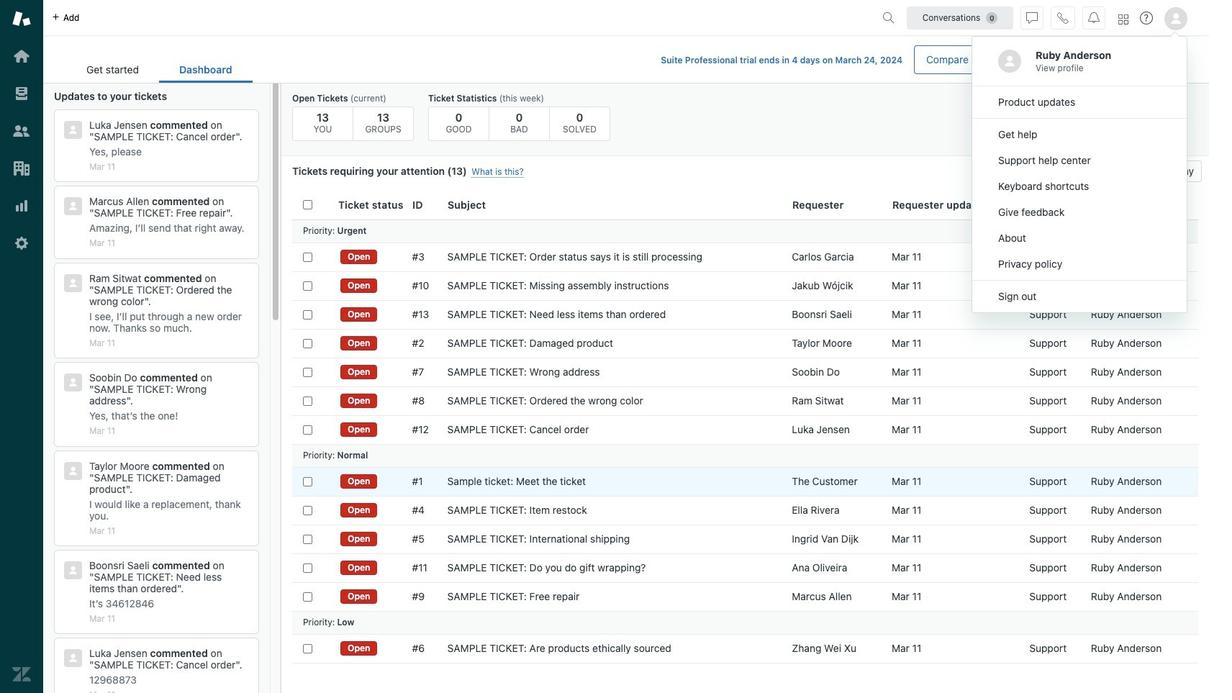 Task type: locate. For each thing, give the bounding box(es) containing it.
0 horizontal spatial avatar image
[[999, 50, 1022, 73]]

7 menu item from the top
[[973, 251, 1187, 277]]

tab
[[66, 56, 159, 83]]

1 vertical spatial avatar image
[[999, 50, 1022, 73]]

2 menu item from the top
[[973, 122, 1187, 148]]

zendesk image
[[12, 665, 31, 684]]

8 menu item from the top
[[973, 284, 1187, 310]]

None checkbox
[[303, 281, 312, 291], [303, 310, 312, 319], [303, 368, 312, 377], [303, 396, 312, 406], [303, 477, 312, 486], [303, 592, 312, 602], [303, 644, 312, 653], [303, 281, 312, 291], [303, 310, 312, 319], [303, 368, 312, 377], [303, 396, 312, 406], [303, 477, 312, 486], [303, 592, 312, 602], [303, 644, 312, 653]]

None checkbox
[[303, 252, 312, 262], [303, 339, 312, 348], [303, 425, 312, 435], [303, 506, 312, 515], [303, 535, 312, 544], [303, 563, 312, 573], [303, 252, 312, 262], [303, 339, 312, 348], [303, 425, 312, 435], [303, 506, 312, 515], [303, 535, 312, 544], [303, 563, 312, 573]]

customers image
[[12, 122, 31, 140]]

avatar image
[[1165, 7, 1188, 30], [999, 50, 1022, 73]]

main element
[[0, 0, 43, 693]]

button displays agent's chat status as invisible. image
[[1027, 12, 1038, 23]]

0 vertical spatial avatar image
[[1165, 7, 1188, 30]]

reporting image
[[12, 197, 31, 215]]

menu item
[[973, 89, 1187, 115], [973, 122, 1187, 148], [973, 148, 1187, 174], [973, 174, 1187, 199], [973, 199, 1187, 225], [973, 225, 1187, 251], [973, 251, 1187, 277], [973, 284, 1187, 310]]

tab list
[[66, 56, 252, 83]]

1 horizontal spatial avatar image
[[1165, 7, 1188, 30]]

menu
[[972, 36, 1188, 313]]

grid
[[282, 191, 1210, 693]]

3 menu item from the top
[[973, 148, 1187, 174]]

6 menu item from the top
[[973, 225, 1187, 251]]

zendesk products image
[[1119, 14, 1129, 24]]

get started image
[[12, 47, 31, 66]]



Task type: describe. For each thing, give the bounding box(es) containing it.
5 menu item from the top
[[973, 199, 1187, 225]]

organizations image
[[12, 159, 31, 178]]

Select All Tickets checkbox
[[303, 200, 312, 210]]

zendesk support image
[[12, 9, 31, 28]]

4 menu item from the top
[[973, 174, 1187, 199]]

notifications image
[[1089, 12, 1100, 23]]

views image
[[12, 84, 31, 103]]

1 menu item from the top
[[973, 89, 1187, 115]]

admin image
[[12, 234, 31, 253]]

March 24, 2024 text field
[[836, 55, 903, 66]]

get help image
[[1141, 12, 1153, 24]]



Task type: vqa. For each thing, say whether or not it's contained in the screenshot.
Organizations image
yes



